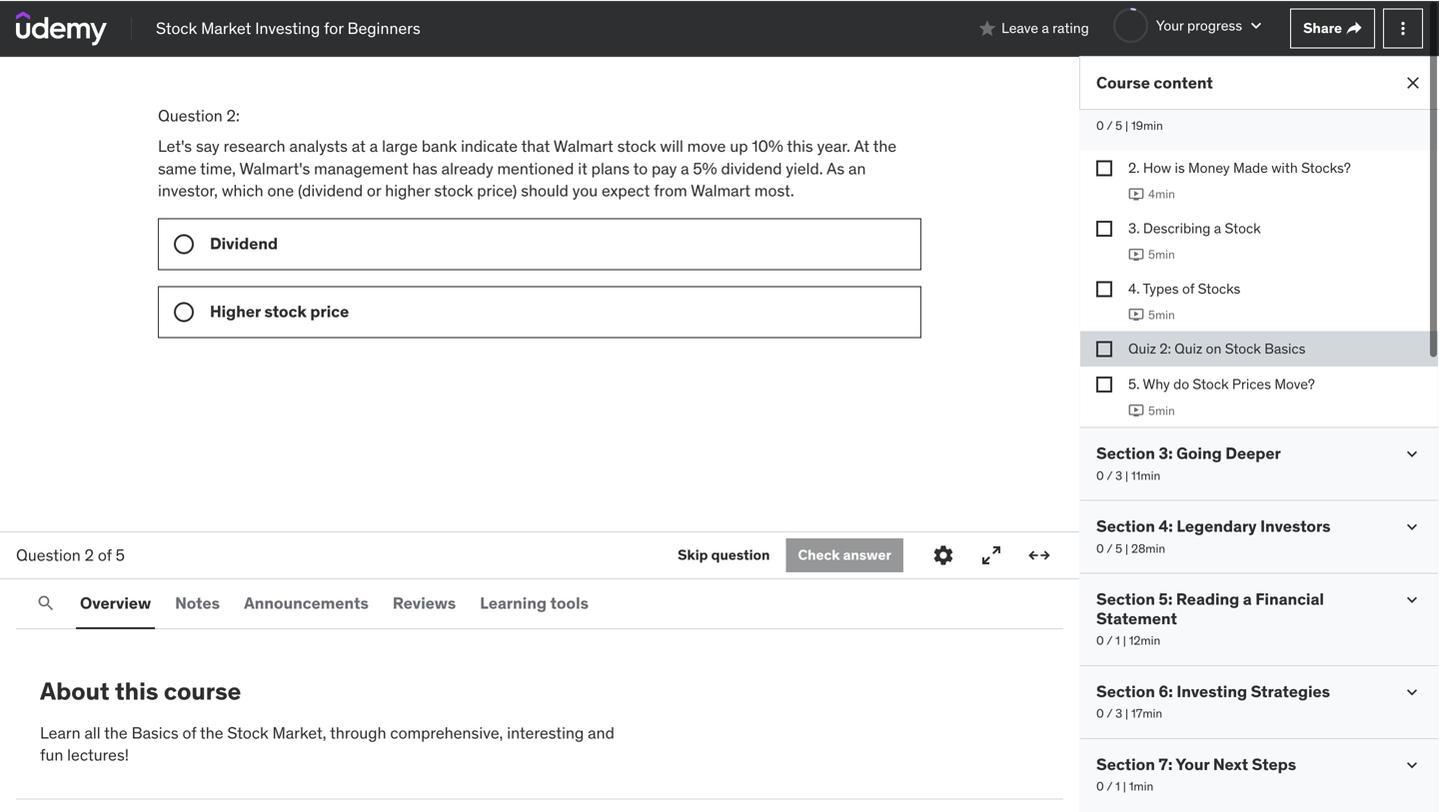 Task type: locate. For each thing, give the bounding box(es) containing it.
2 / from the top
[[1107, 468, 1113, 484]]

which
[[222, 180, 264, 200]]

4 0 from the top
[[1097, 633, 1104, 649]]

should
[[521, 180, 569, 200]]

of inside learn all the basics of the stock market, through comprehensive, interesting and fun lectures!
[[182, 722, 196, 743]]

stock inside "section 2: stock basics 0 / 5 | 19min"
[[1177, 93, 1221, 114]]

progress
[[1188, 15, 1243, 33]]

learning tools button
[[476, 579, 593, 627]]

stock down already
[[434, 180, 473, 200]]

1 vertical spatial stock
[[434, 180, 473, 200]]

0 horizontal spatial quiz
[[1129, 340, 1157, 358]]

stock up to
[[617, 135, 657, 155]]

2 vertical spatial of
[[182, 722, 196, 743]]

2: up why at right top
[[1160, 340, 1172, 358]]

2 horizontal spatial of
[[1183, 280, 1195, 298]]

0 inside section 7: your next steps 0 / 1 | 1min
[[1097, 779, 1104, 795]]

1 horizontal spatial stock
[[434, 180, 473, 200]]

the down course
[[200, 722, 223, 743]]

your left "progress" on the right top
[[1157, 15, 1184, 33]]

1 vertical spatial 3
[[1116, 706, 1123, 722]]

| inside section 6: investing strategies 0 / 3 | 17min
[[1126, 706, 1129, 722]]

0 vertical spatial 3
[[1116, 468, 1123, 484]]

section 3: going deeper 0 / 3 | 11min
[[1097, 444, 1281, 484]]

3 5min from the top
[[1149, 403, 1176, 419]]

1 vertical spatial 5min
[[1149, 307, 1176, 323]]

1 0 from the top
[[1097, 118, 1104, 134]]

investor,
[[158, 180, 218, 200]]

5min right play why do stock prices move? image
[[1149, 403, 1176, 419]]

0 vertical spatial xsmall image
[[1097, 221, 1113, 237]]

0 horizontal spatial walmart
[[554, 135, 614, 155]]

of right 2
[[98, 544, 112, 565]]

1 / from the top
[[1107, 118, 1113, 134]]

already
[[442, 157, 494, 178]]

3 left 11min
[[1116, 468, 1123, 484]]

section 5: reading a financial statement 0 / 1 | 12min
[[1097, 589, 1325, 649]]

deeper
[[1226, 444, 1281, 464]]

stocks
[[1198, 280, 1241, 298]]

investing left for
[[255, 17, 320, 37]]

walmart
[[554, 135, 614, 155], [691, 180, 751, 200]]

(dividend
[[298, 180, 363, 200]]

2 quiz from the left
[[1175, 340, 1203, 358]]

2:
[[1159, 93, 1173, 114], [227, 104, 240, 125], [1160, 340, 1172, 358]]

xsmall image
[[1097, 221, 1113, 237], [1097, 281, 1113, 297]]

0 horizontal spatial question
[[16, 544, 81, 565]]

11min
[[1132, 468, 1161, 484]]

2 vertical spatial stock
[[264, 301, 307, 321]]

a
[[1042, 18, 1050, 36], [370, 135, 378, 155], [681, 157, 689, 178], [1215, 219, 1222, 237], [1243, 589, 1252, 610]]

2 5min from the top
[[1149, 307, 1176, 323]]

1 section from the top
[[1097, 93, 1156, 114]]

/ left 11min
[[1107, 468, 1113, 484]]

made
[[1234, 159, 1269, 177]]

walmart down 5% on the top left of page
[[691, 180, 751, 200]]

section up 11min
[[1097, 444, 1156, 464]]

small image for section 5: reading a financial statement
[[1403, 590, 1423, 610]]

quiz
[[1129, 340, 1157, 358], [1175, 340, 1203, 358]]

xsmall image for 4. types of stocks
[[1097, 281, 1113, 297]]

1 vertical spatial question
[[16, 544, 81, 565]]

5 for section 2: stock basics
[[1116, 118, 1123, 134]]

3 inside the section 3: going deeper 0 / 3 | 11min
[[1116, 468, 1123, 484]]

| left 11min
[[1126, 468, 1129, 484]]

0 vertical spatial investing
[[255, 17, 320, 37]]

0 inside "section 2: stock basics 0 / 5 | 19min"
[[1097, 118, 1104, 134]]

expanded view image
[[1028, 543, 1052, 567]]

learn all the basics of the stock market, through comprehensive, interesting and fun lectures!
[[40, 722, 615, 765]]

2 vertical spatial basics
[[132, 722, 179, 743]]

1 vertical spatial investing
[[1177, 682, 1248, 702]]

stock right "do"
[[1193, 376, 1229, 394]]

section inside section 7: your next steps 0 / 1 | 1min
[[1097, 755, 1156, 775]]

investing inside section 6: investing strategies 0 / 3 | 17min
[[1177, 682, 1248, 702]]

describing
[[1144, 219, 1211, 237]]

why
[[1143, 376, 1170, 394]]

reading
[[1177, 589, 1240, 610]]

/
[[1107, 118, 1113, 134], [1107, 468, 1113, 484], [1107, 541, 1113, 557], [1107, 633, 1113, 649], [1107, 706, 1113, 722], [1107, 779, 1113, 795]]

question for question 2 of 5
[[16, 544, 81, 565]]

basics inside learn all the basics of the stock market, through comprehensive, interesting and fun lectures!
[[132, 722, 179, 743]]

2 3 from the top
[[1116, 706, 1123, 722]]

at
[[352, 135, 366, 155]]

0 left '28min'
[[1097, 541, 1104, 557]]

play how is money made with stocks? image
[[1129, 186, 1145, 202]]

question up let's
[[158, 104, 223, 125]]

| left 1min
[[1123, 779, 1127, 795]]

/ down statement
[[1107, 633, 1113, 649]]

2 1 from the top
[[1116, 779, 1121, 795]]

| for section 3: going deeper
[[1126, 468, 1129, 484]]

/ for section 3: going deeper
[[1107, 468, 1113, 484]]

5min right play types of stocks icon
[[1149, 307, 1176, 323]]

2 0 from the top
[[1097, 468, 1104, 484]]

financial
[[1256, 589, 1325, 610]]

price
[[310, 301, 349, 321]]

sidebar element
[[1080, 0, 1440, 813]]

large
[[382, 135, 418, 155]]

6 0 from the top
[[1097, 779, 1104, 795]]

5 left '28min'
[[1116, 541, 1123, 557]]

stock down content
[[1177, 93, 1221, 114]]

section inside "section 2: stock basics 0 / 5 | 19min"
[[1097, 93, 1156, 114]]

2: down course content
[[1159, 93, 1173, 114]]

stock left the market
[[156, 17, 197, 37]]

a inside leave a rating button
[[1042, 18, 1050, 36]]

1 vertical spatial this
[[115, 676, 158, 706]]

| left 19min
[[1126, 118, 1129, 134]]

1 3 from the top
[[1116, 468, 1123, 484]]

section left the 5:
[[1097, 589, 1156, 610]]

5min for types
[[1149, 307, 1176, 323]]

/ left 19min
[[1107, 118, 1113, 134]]

section 6: investing strategies 0 / 3 | 17min
[[1097, 682, 1331, 722]]

move
[[688, 135, 726, 155]]

/ inside the section 4: legendary investors 0 / 5 | 28min
[[1107, 541, 1113, 557]]

small image for section 6: investing strategies
[[1403, 683, 1423, 703]]

a right reading
[[1243, 589, 1252, 610]]

3 for section 3: going deeper
[[1116, 468, 1123, 484]]

0 inside the section 4: legendary investors 0 / 5 | 28min
[[1097, 541, 1104, 557]]

xsmall image left 3.
[[1097, 221, 1113, 237]]

7:
[[1159, 755, 1173, 775]]

0 vertical spatial 1
[[1116, 633, 1121, 649]]

2.
[[1129, 159, 1140, 177]]

next
[[1214, 755, 1249, 775]]

10%
[[752, 135, 784, 155]]

the right all on the bottom of the page
[[104, 722, 128, 743]]

1min
[[1129, 779, 1154, 795]]

3 section from the top
[[1097, 517, 1156, 537]]

basics inside "section 2: stock basics 0 / 5 | 19min"
[[1225, 93, 1275, 114]]

announcements
[[244, 592, 369, 613]]

investing right 6:
[[1177, 682, 1248, 702]]

small image
[[1403, 94, 1423, 114], [1403, 445, 1423, 465]]

| inside the section 4: legendary investors 0 / 5 | 28min
[[1126, 541, 1129, 557]]

0 vertical spatial basics
[[1225, 93, 1275, 114]]

basics
[[1225, 93, 1275, 114], [1265, 340, 1306, 358], [132, 722, 179, 743]]

at
[[854, 135, 870, 155]]

3 for section 6: investing strategies
[[1116, 706, 1123, 722]]

basics up move?
[[1265, 340, 1306, 358]]

1 vertical spatial walmart
[[691, 180, 751, 200]]

section down course
[[1097, 93, 1156, 114]]

2 small image from the top
[[1403, 445, 1423, 465]]

1 vertical spatial your
[[1176, 755, 1210, 775]]

basics down about this course
[[132, 722, 179, 743]]

0 horizontal spatial of
[[98, 544, 112, 565]]

28min
[[1132, 541, 1166, 557]]

| left '28min'
[[1126, 541, 1129, 557]]

0 vertical spatial this
[[787, 135, 814, 155]]

1 inside 'section 5: reading a financial statement 0 / 1 | 12min'
[[1116, 633, 1121, 649]]

move?
[[1275, 376, 1315, 394]]

/ for section 6: investing strategies
[[1107, 706, 1113, 722]]

| inside "section 2: stock basics 0 / 5 | 19min"
[[1126, 118, 1129, 134]]

6 / from the top
[[1107, 779, 1113, 795]]

1 vertical spatial 1
[[1116, 779, 1121, 795]]

2: up research
[[227, 104, 240, 125]]

of inside sidebar element
[[1183, 280, 1195, 298]]

small image for section 7: your next steps
[[1403, 756, 1423, 776]]

0 vertical spatial small image
[[1403, 94, 1423, 114]]

to
[[633, 157, 648, 178]]

1 horizontal spatial investing
[[1177, 682, 1248, 702]]

1 horizontal spatial walmart
[[691, 180, 751, 200]]

a inside 'section 5: reading a financial statement 0 / 1 | 12min'
[[1243, 589, 1252, 610]]

5 left 19min
[[1116, 118, 1123, 134]]

1 vertical spatial small image
[[1403, 445, 1423, 465]]

2 horizontal spatial the
[[873, 135, 897, 155]]

12min
[[1129, 633, 1161, 649]]

your inside dropdown button
[[1157, 15, 1184, 33]]

this right about
[[115, 676, 158, 706]]

4 / from the top
[[1107, 633, 1113, 649]]

higher
[[385, 180, 430, 200]]

investing
[[255, 17, 320, 37], [1177, 682, 1248, 702]]

prices
[[1233, 376, 1272, 394]]

/ for section 4: legendary investors
[[1107, 541, 1113, 557]]

0 left 11min
[[1097, 468, 1104, 484]]

section 6: investing strategies button
[[1097, 682, 1331, 702]]

section up 17min
[[1097, 682, 1156, 702]]

walmart up it
[[554, 135, 614, 155]]

1 1 from the top
[[1116, 633, 1121, 649]]

question
[[158, 104, 223, 125], [16, 544, 81, 565]]

/ left 1min
[[1107, 779, 1113, 795]]

stock left the market,
[[227, 722, 269, 743]]

/ inside the section 3: going deeper 0 / 3 | 11min
[[1107, 468, 1113, 484]]

3 / from the top
[[1107, 541, 1113, 557]]

4. types of stocks
[[1129, 280, 1241, 298]]

0 vertical spatial 5min
[[1149, 247, 1176, 262]]

notes
[[175, 592, 220, 613]]

0 for section 3: going deeper
[[1097, 468, 1104, 484]]

0 horizontal spatial stock
[[264, 301, 307, 321]]

of right types
[[1183, 280, 1195, 298]]

0 horizontal spatial this
[[115, 676, 158, 706]]

section 4: legendary investors button
[[1097, 517, 1331, 537]]

2 horizontal spatial stock
[[617, 135, 657, 155]]

question
[[711, 545, 770, 563]]

2 vertical spatial 5min
[[1149, 403, 1176, 419]]

3 0 from the top
[[1097, 541, 1104, 557]]

small image for section 4: legendary investors
[[1403, 518, 1423, 537]]

0 horizontal spatial investing
[[255, 17, 320, 37]]

section for section 4: legendary investors
[[1097, 517, 1156, 537]]

section up 1min
[[1097, 755, 1156, 775]]

3 inside section 6: investing strategies 0 / 3 | 17min
[[1116, 706, 1123, 722]]

question left 2
[[16, 544, 81, 565]]

0 for section 4: legendary investors
[[1097, 541, 1104, 557]]

0 vertical spatial your
[[1157, 15, 1184, 33]]

1 left "12min"
[[1116, 633, 1121, 649]]

2 xsmall image from the top
[[1097, 281, 1113, 297]]

0 vertical spatial question
[[158, 104, 223, 125]]

0 for section 2: stock basics
[[1097, 118, 1104, 134]]

0 left 17min
[[1097, 706, 1104, 722]]

section up '28min'
[[1097, 517, 1156, 537]]

0 inside section 6: investing strategies 0 / 3 | 17min
[[1097, 706, 1104, 722]]

of for types
[[1183, 280, 1195, 298]]

5 0 from the top
[[1097, 706, 1104, 722]]

skip question
[[678, 545, 770, 563]]

leave a rating
[[1002, 18, 1090, 36]]

your right 7:
[[1176, 755, 1210, 775]]

5 right 2
[[116, 544, 125, 565]]

|
[[1126, 118, 1129, 134], [1126, 468, 1129, 484], [1126, 541, 1129, 557], [1123, 633, 1127, 649], [1126, 706, 1129, 722], [1123, 779, 1127, 795]]

1 xsmall image from the top
[[1097, 221, 1113, 237]]

| for section 4: legendary investors
[[1126, 541, 1129, 557]]

of
[[1183, 280, 1195, 298], [98, 544, 112, 565], [182, 722, 196, 743]]

1 left 1min
[[1116, 779, 1121, 795]]

0 vertical spatial stock
[[617, 135, 657, 155]]

0 left 1min
[[1097, 779, 1104, 795]]

tools
[[550, 592, 589, 613]]

1 horizontal spatial quiz
[[1175, 340, 1203, 358]]

1 horizontal spatial question
[[158, 104, 223, 125]]

5min right "play describing a stock" image
[[1149, 247, 1176, 262]]

question inside question 2: let's say research analysts at a large bank indicate that walmart stock will move up 10% this year. at the same time, walmart's management has already mentioned it plans to pay a 5% dividend yield. as an investor, which one (dividend or higher stock price) should you expect from walmart most.
[[158, 104, 223, 125]]

1 vertical spatial of
[[98, 544, 112, 565]]

stock inside learn all the basics of the stock market, through comprehensive, interesting and fun lectures!
[[227, 722, 269, 743]]

3. describing a stock
[[1129, 219, 1261, 237]]

/ inside "section 2: stock basics 0 / 5 | 19min"
[[1107, 118, 1113, 134]]

actions image
[[1394, 17, 1414, 37]]

stock left price
[[264, 301, 307, 321]]

the right at
[[873, 135, 897, 155]]

stock
[[156, 17, 197, 37], [1177, 93, 1221, 114], [1225, 219, 1261, 237], [1225, 340, 1262, 358], [1193, 376, 1229, 394], [227, 722, 269, 743]]

0 left 19min
[[1097, 118, 1104, 134]]

quiz down play types of stocks icon
[[1129, 340, 1157, 358]]

section for section 3: going deeper
[[1097, 444, 1156, 464]]

4 section from the top
[[1097, 589, 1156, 610]]

1 small image from the top
[[1403, 94, 1423, 114]]

higher
[[210, 301, 261, 321]]

reviews
[[393, 592, 456, 613]]

0 down statement
[[1097, 633, 1104, 649]]

6 section from the top
[[1097, 755, 1156, 775]]

section inside 'section 5: reading a financial statement 0 / 1 | 12min'
[[1097, 589, 1156, 610]]

| inside the section 3: going deeper 0 / 3 | 11min
[[1126, 468, 1129, 484]]

5 / from the top
[[1107, 706, 1113, 722]]

1 5min from the top
[[1149, 247, 1176, 262]]

2: inside "section 2: stock basics 0 / 5 | 19min"
[[1159, 93, 1173, 114]]

/ left '28min'
[[1107, 541, 1113, 557]]

a left the rating
[[1042, 18, 1050, 36]]

or
[[367, 180, 381, 200]]

5 section from the top
[[1097, 682, 1156, 702]]

0 vertical spatial of
[[1183, 280, 1195, 298]]

/ inside section 6: investing strategies 0 / 3 | 17min
[[1107, 706, 1113, 722]]

5 inside the section 4: legendary investors 0 / 5 | 28min
[[1116, 541, 1123, 557]]

5.
[[1129, 376, 1140, 394]]

3:
[[1159, 444, 1173, 464]]

will
[[660, 135, 684, 155]]

5min
[[1149, 247, 1176, 262], [1149, 307, 1176, 323], [1149, 403, 1176, 419]]

0 inside the section 3: going deeper 0 / 3 | 11min
[[1097, 468, 1104, 484]]

/ left 17min
[[1107, 706, 1113, 722]]

a right describing
[[1215, 219, 1222, 237]]

xsmall image left 4.
[[1097, 281, 1113, 297]]

small image
[[1247, 15, 1267, 35], [978, 17, 998, 37], [1403, 518, 1423, 537], [1403, 590, 1423, 610], [1403, 683, 1423, 703], [1403, 756, 1423, 776]]

xsmall image for 3. describing a stock
[[1097, 221, 1113, 237]]

3 left 17min
[[1116, 706, 1123, 722]]

section inside the section 3: going deeper 0 / 3 | 11min
[[1097, 444, 1156, 464]]

legendary
[[1177, 517, 1257, 537]]

| left 17min
[[1126, 706, 1129, 722]]

2 section from the top
[[1097, 444, 1156, 464]]

5 inside "section 2: stock basics 0 / 5 | 19min"
[[1116, 118, 1123, 134]]

reviews button
[[389, 579, 460, 627]]

1 horizontal spatial of
[[182, 722, 196, 743]]

section inside the section 4: legendary investors 0 / 5 | 28min
[[1097, 517, 1156, 537]]

section inside section 6: investing strategies 0 / 3 | 17min
[[1097, 682, 1156, 702]]

1 vertical spatial xsmall image
[[1097, 281, 1113, 297]]

steps
[[1252, 755, 1297, 775]]

this up "yield." on the top right of the page
[[787, 135, 814, 155]]

xsmall image
[[1347, 19, 1363, 35], [1097, 160, 1113, 176], [1097, 342, 1113, 358], [1097, 377, 1113, 393]]

investing inside stock market investing for beginners link
[[255, 17, 320, 37]]

2: inside question 2: let's say research analysts at a large bank indicate that walmart stock will move up 10% this year. at the same time, walmart's management has already mentioned it plans to pay a 5% dividend yield. as an investor, which one (dividend or higher stock price) should you expect from walmart most.
[[227, 104, 240, 125]]

of down course
[[182, 722, 196, 743]]

2. how is money made with stocks?
[[1129, 159, 1351, 177]]

basics up made
[[1225, 93, 1275, 114]]

small image inside leave a rating button
[[978, 17, 998, 37]]

2: for section
[[1159, 93, 1173, 114]]

| left "12min"
[[1123, 633, 1127, 649]]

of for 2
[[98, 544, 112, 565]]

section 4: legendary investors 0 / 5 | 28min
[[1097, 517, 1331, 557]]

1 horizontal spatial this
[[787, 135, 814, 155]]

quiz left on
[[1175, 340, 1203, 358]]

section for section 5: reading a financial statement
[[1097, 589, 1156, 610]]

price)
[[477, 180, 517, 200]]

stock down 2. how is money made with stocks? at top
[[1225, 219, 1261, 237]]



Task type: describe. For each thing, give the bounding box(es) containing it.
1 quiz from the left
[[1129, 340, 1157, 358]]

leave
[[1002, 18, 1039, 36]]

your progress
[[1157, 15, 1243, 33]]

| inside 'section 5: reading a financial statement 0 / 1 | 12min'
[[1123, 633, 1127, 649]]

most.
[[755, 180, 795, 200]]

stock market investing for beginners
[[156, 17, 421, 37]]

/ inside 'section 5: reading a financial statement 0 / 1 | 12min'
[[1107, 633, 1113, 649]]

4min
[[1149, 187, 1176, 202]]

5 for section 4: legendary investors
[[1116, 541, 1123, 557]]

management
[[314, 157, 409, 178]]

xsmall image inside share button
[[1347, 19, 1363, 35]]

5:
[[1159, 589, 1173, 610]]

types
[[1143, 280, 1179, 298]]

close course content sidebar image
[[1404, 73, 1424, 93]]

has
[[412, 157, 438, 178]]

dividend
[[210, 233, 278, 253]]

share
[[1304, 18, 1343, 36]]

learning
[[480, 592, 547, 613]]

udemy image
[[16, 10, 107, 45]]

0 vertical spatial walmart
[[554, 135, 614, 155]]

lectures!
[[67, 745, 129, 765]]

it
[[578, 157, 588, 178]]

money
[[1189, 159, 1230, 177]]

bank
[[422, 135, 457, 155]]

investing for for
[[255, 17, 320, 37]]

investing for strategies
[[1177, 682, 1248, 702]]

learning tools
[[480, 592, 589, 613]]

the inside question 2: let's say research analysts at a large bank indicate that walmart stock will move up 10% this year. at the same time, walmart's management has already mentioned it plans to pay a 5% dividend yield. as an investor, which one (dividend or higher stock price) should you expect from walmart most.
[[873, 135, 897, 155]]

basics for section 2: stock basics 0 / 5 | 19min
[[1225, 93, 1275, 114]]

section 5: reading a financial statement button
[[1097, 589, 1387, 629]]

5min for why
[[1149, 403, 1176, 419]]

year.
[[817, 135, 851, 155]]

stock inside group
[[264, 301, 307, 321]]

4:
[[1159, 517, 1174, 537]]

stocks?
[[1302, 159, 1351, 177]]

| for section 2: stock basics
[[1126, 118, 1129, 134]]

1 horizontal spatial the
[[200, 722, 223, 743]]

from
[[654, 180, 688, 200]]

beginners
[[348, 17, 421, 37]]

announcements button
[[240, 579, 373, 627]]

0 for section 6: investing strategies
[[1097, 706, 1104, 722]]

on
[[1206, 340, 1222, 358]]

course
[[164, 676, 241, 706]]

0 inside 'section 5: reading a financial statement 0 / 1 | 12min'
[[1097, 633, 1104, 649]]

do
[[1174, 376, 1190, 394]]

play why do stock prices move? image
[[1129, 403, 1145, 419]]

a right at
[[370, 135, 378, 155]]

2: for question
[[227, 104, 240, 125]]

your inside section 7: your next steps 0 / 1 | 1min
[[1176, 755, 1210, 775]]

question 2: let's say research analysts at a large bank indicate that walmart stock will move up 10% this year. at the same time, walmart's management has already mentioned it plans to pay a 5% dividend yield. as an investor, which one (dividend or higher stock price) should you expect from walmart most.
[[158, 104, 897, 200]]

1 vertical spatial basics
[[1265, 340, 1306, 358]]

and
[[588, 722, 615, 743]]

let's say research analysts at a large bank indicate that walmart stock will move up 10% this year. at the same time, walmart's management has already mentioned it plans to pay a 5% dividend yield. as an investor, which one (dividend or higher stock price) should you expect from walmart most. group
[[158, 218, 922, 338]]

one
[[267, 180, 294, 200]]

section 2: stock basics button
[[1097, 93, 1275, 114]]

5. why do stock prices move?
[[1129, 376, 1315, 394]]

17min
[[1132, 706, 1163, 722]]

search image
[[36, 593, 56, 613]]

with
[[1272, 159, 1298, 177]]

for
[[324, 17, 344, 37]]

going
[[1177, 444, 1222, 464]]

5%
[[693, 157, 717, 178]]

2: for quiz
[[1160, 340, 1172, 358]]

check
[[798, 545, 840, 563]]

19min
[[1132, 118, 1164, 134]]

about
[[40, 676, 110, 706]]

about this course
[[40, 676, 241, 706]]

fun
[[40, 745, 63, 765]]

question 2 of 5
[[16, 544, 125, 565]]

answer
[[843, 545, 892, 563]]

let's
[[158, 135, 192, 155]]

skip question button
[[678, 538, 770, 572]]

section for section 6: investing strategies
[[1097, 682, 1156, 702]]

6:
[[1159, 682, 1174, 702]]

section 2: stock basics 0 / 5 | 19min
[[1097, 93, 1275, 134]]

section for section 2: stock basics
[[1097, 93, 1156, 114]]

/ inside section 7: your next steps 0 / 1 | 1min
[[1107, 779, 1113, 795]]

| inside section 7: your next steps 0 / 1 | 1min
[[1123, 779, 1127, 795]]

small image inside 'your progress' dropdown button
[[1247, 15, 1267, 35]]

1 inside section 7: your next steps 0 / 1 | 1min
[[1116, 779, 1121, 795]]

stock right on
[[1225, 340, 1262, 358]]

your progress button
[[1114, 7, 1267, 42]]

analysts
[[289, 135, 348, 155]]

3.
[[1129, 219, 1140, 237]]

course
[[1097, 72, 1151, 93]]

dividend
[[721, 157, 782, 178]]

market,
[[272, 722, 327, 743]]

/ for section 2: stock basics
[[1107, 118, 1113, 134]]

expect
[[602, 180, 650, 200]]

small image for basics
[[1403, 94, 1423, 114]]

basics for learn all the basics of the stock market, through comprehensive, interesting and fun lectures!
[[132, 722, 179, 743]]

0 horizontal spatial the
[[104, 722, 128, 743]]

yield.
[[786, 157, 823, 178]]

section for section 7: your next steps
[[1097, 755, 1156, 775]]

play types of stocks image
[[1129, 307, 1145, 323]]

as
[[827, 157, 845, 178]]

fullscreen image
[[980, 543, 1004, 567]]

2
[[85, 544, 94, 565]]

same
[[158, 157, 197, 178]]

pay
[[652, 157, 677, 178]]

small image for deeper
[[1403, 445, 1423, 465]]

settings image
[[932, 543, 956, 567]]

check answer button
[[786, 538, 904, 572]]

a left 5% on the top left of page
[[681, 157, 689, 178]]

mentioned
[[497, 157, 574, 178]]

you
[[573, 180, 598, 200]]

check answer
[[798, 545, 892, 563]]

statement
[[1097, 609, 1178, 629]]

content
[[1154, 72, 1214, 93]]

5min for describing
[[1149, 247, 1176, 262]]

| for section 6: investing strategies
[[1126, 706, 1129, 722]]

higher stock price
[[210, 301, 349, 321]]

this inside question 2: let's say research analysts at a large bank indicate that walmart stock will move up 10% this year. at the same time, walmart's management has already mentioned it plans to pay a 5% dividend yield. as an investor, which one (dividend or higher stock price) should you expect from walmart most.
[[787, 135, 814, 155]]

up
[[730, 135, 748, 155]]

section 7: your next steps button
[[1097, 755, 1297, 775]]

say
[[196, 135, 220, 155]]

play describing a stock image
[[1129, 247, 1145, 263]]

question for question 2: let's say research analysts at a large bank indicate that walmart stock will move up 10% this year. at the same time, walmart's management has already mentioned it plans to pay a 5% dividend yield. as an investor, which one (dividend or higher stock price) should you expect from walmart most.
[[158, 104, 223, 125]]

stock market investing for beginners link
[[156, 16, 421, 39]]

all
[[84, 722, 101, 743]]

leave a rating button
[[978, 3, 1090, 51]]

overview
[[80, 592, 151, 613]]



Task type: vqa. For each thing, say whether or not it's contained in the screenshot.
xsmall icon corresponding to Finance
no



